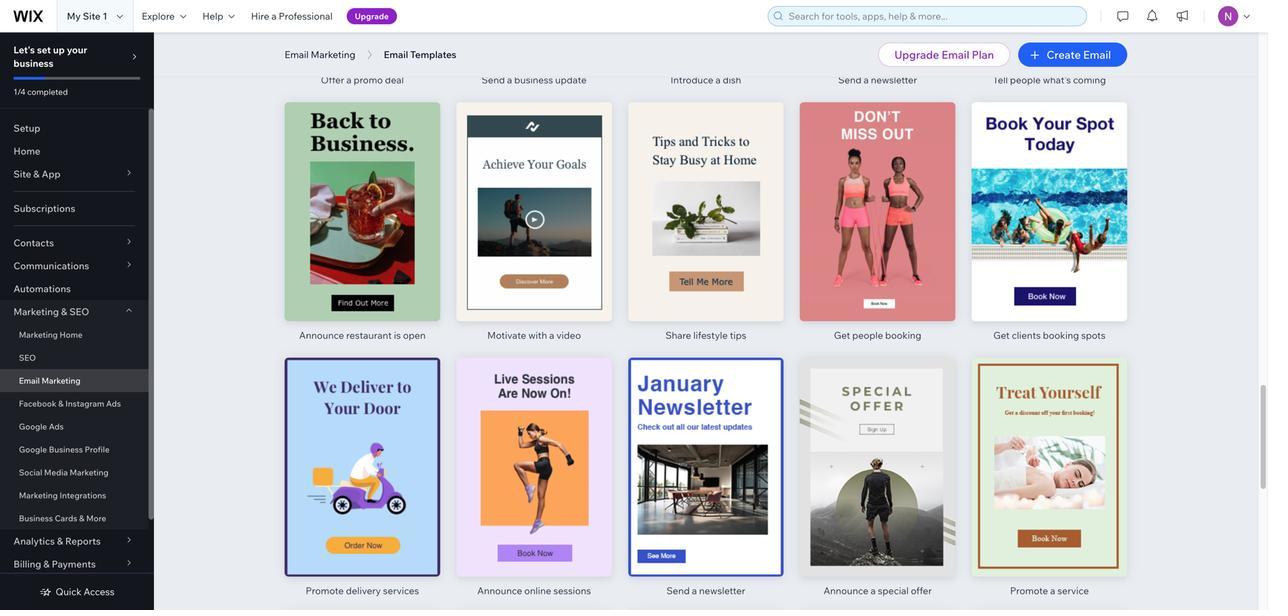 Task type: describe. For each thing, give the bounding box(es) containing it.
marketing & seo button
[[0, 301, 149, 324]]

contacts button
[[0, 232, 149, 255]]

0 horizontal spatial send a newsletter
[[667, 586, 746, 597]]

hire a professional
[[251, 10, 333, 22]]

offer
[[321, 74, 345, 86]]

0 vertical spatial business
[[49, 445, 83, 455]]

& for seo
[[61, 306, 67, 318]]

service
[[1058, 586, 1090, 597]]

delivery
[[346, 586, 381, 597]]

google for google ads
[[19, 422, 47, 432]]

setup link
[[0, 117, 149, 140]]

& for payments
[[43, 559, 50, 571]]

services
[[383, 586, 419, 597]]

profile
[[85, 445, 110, 455]]

people for tell
[[1011, 74, 1042, 86]]

media
[[44, 468, 68, 478]]

0 horizontal spatial seo
[[19, 353, 36, 363]]

home inside "link"
[[14, 145, 40, 157]]

facebook & instagram ads
[[19, 399, 121, 409]]

introduce
[[671, 74, 714, 86]]

social media marketing link
[[0, 461, 149, 484]]

payments
[[52, 559, 96, 571]]

subscriptions link
[[0, 197, 149, 220]]

1 vertical spatial ads
[[49, 422, 64, 432]]

email marketing for email marketing button
[[285, 49, 356, 60]]

analytics
[[14, 536, 55, 548]]

1 vertical spatial home
[[60, 330, 83, 340]]

email marketing button
[[278, 45, 362, 65]]

your
[[67, 44, 87, 56]]

hire
[[251, 10, 269, 22]]

offer a promo deal
[[321, 74, 404, 86]]

& for app
[[33, 168, 40, 180]]

tips
[[730, 330, 747, 342]]

1 horizontal spatial newsletter
[[872, 74, 918, 86]]

share lifestyle tips
[[666, 330, 747, 342]]

marketing & seo
[[14, 306, 89, 318]]

upgrade email plan
[[895, 48, 995, 61]]

automations
[[14, 283, 71, 295]]

email inside button
[[1084, 48, 1112, 61]]

integrations
[[60, 491, 106, 501]]

Search for tools, apps, help & more... field
[[785, 7, 1083, 26]]

email marketing for email marketing link
[[19, 376, 81, 386]]

hire a professional link
[[243, 0, 341, 32]]

site & app button
[[0, 163, 149, 186]]

clients
[[1012, 330, 1041, 342]]

let's
[[14, 44, 35, 56]]

promote for promote a service
[[1011, 586, 1049, 597]]

tell people what's coming
[[994, 74, 1107, 86]]

billing
[[14, 559, 41, 571]]

professional
[[279, 10, 333, 22]]

email left plan
[[942, 48, 970, 61]]

home link
[[0, 140, 149, 163]]

quick access button
[[39, 586, 115, 599]]

email marketing link
[[0, 370, 149, 393]]

0 horizontal spatial send
[[482, 74, 505, 86]]

facebook
[[19, 399, 56, 409]]

upgrade for upgrade email plan
[[895, 48, 940, 61]]

video
[[557, 330, 581, 342]]

marketing integrations link
[[0, 484, 149, 507]]

promote a service
[[1011, 586, 1090, 597]]

marketing home link
[[0, 324, 149, 347]]

up
[[53, 44, 65, 56]]

promote for promote delivery services
[[306, 586, 344, 597]]

quick access
[[56, 586, 115, 598]]

set
[[37, 44, 51, 56]]

1 vertical spatial business
[[515, 74, 553, 86]]

sidebar element
[[0, 32, 154, 611]]

google business profile link
[[0, 439, 149, 461]]

business cards & more
[[19, 514, 106, 524]]

with
[[529, 330, 547, 342]]

motivate
[[488, 330, 527, 342]]

announce a special offer
[[824, 586, 933, 597]]

app
[[42, 168, 61, 180]]

business cards & more link
[[0, 507, 149, 530]]

open
[[403, 330, 426, 342]]

booking for people
[[886, 330, 922, 342]]

1 vertical spatial newsletter
[[700, 586, 746, 597]]

plan
[[973, 48, 995, 61]]

reports
[[65, 536, 101, 548]]

1/4 completed
[[14, 87, 68, 97]]

share
[[666, 330, 692, 342]]

explore
[[142, 10, 175, 22]]

site & app
[[14, 168, 61, 180]]

marketing inside "marketing integrations" link
[[19, 491, 58, 501]]

google for google business profile
[[19, 445, 47, 455]]

more
[[86, 514, 106, 524]]

announce online sessions
[[478, 586, 591, 597]]

send a business update
[[482, 74, 587, 86]]

my site 1
[[67, 10, 107, 22]]

marketing home
[[19, 330, 83, 340]]

help
[[203, 10, 223, 22]]

social media marketing
[[19, 468, 109, 478]]

social
[[19, 468, 42, 478]]



Task type: locate. For each thing, give the bounding box(es) containing it.
marketing inside 'social media marketing' link
[[70, 468, 109, 478]]

marketing
[[311, 49, 356, 60], [14, 306, 59, 318], [19, 330, 58, 340], [42, 376, 81, 386], [70, 468, 109, 478], [19, 491, 58, 501]]

email marketing up facebook on the bottom of page
[[19, 376, 81, 386]]

restaurant
[[346, 330, 392, 342]]

announce for announce online sessions
[[478, 586, 523, 597]]

promote left delivery
[[306, 586, 344, 597]]

subscriptions
[[14, 203, 75, 215]]

google up social
[[19, 445, 47, 455]]

google
[[19, 422, 47, 432], [19, 445, 47, 455]]

offer
[[911, 586, 933, 597]]

setup
[[14, 122, 40, 134]]

home up 'seo' link
[[60, 330, 83, 340]]

marketing inside marketing & seo dropdown button
[[14, 306, 59, 318]]

0 vertical spatial upgrade
[[355, 11, 389, 21]]

update
[[556, 74, 587, 86]]

& left app
[[33, 168, 40, 180]]

1 google from the top
[[19, 422, 47, 432]]

email marketing up offer
[[285, 49, 356, 60]]

billing & payments button
[[0, 553, 149, 576]]

home
[[14, 145, 40, 157], [60, 330, 83, 340]]

site inside dropdown button
[[14, 168, 31, 180]]

1 horizontal spatial seo
[[69, 306, 89, 318]]

email
[[942, 48, 970, 61], [1084, 48, 1112, 61], [285, 49, 309, 60], [19, 376, 40, 386]]

quick
[[56, 586, 82, 598]]

0 horizontal spatial home
[[14, 145, 40, 157]]

communications button
[[0, 255, 149, 278]]

0 horizontal spatial newsletter
[[700, 586, 746, 597]]

my
[[67, 10, 81, 22]]

1/4
[[14, 87, 25, 97]]

1 booking from the left
[[886, 330, 922, 342]]

get for get people booking
[[835, 330, 851, 342]]

0 vertical spatial people
[[1011, 74, 1042, 86]]

cards
[[55, 514, 77, 524]]

& inside 'dropdown button'
[[57, 536, 63, 548]]

business inside let's set up your business
[[14, 57, 54, 69]]

billing & payments
[[14, 559, 96, 571]]

site left app
[[14, 168, 31, 180]]

booking
[[886, 330, 922, 342], [1044, 330, 1080, 342]]

0 vertical spatial email marketing
[[285, 49, 356, 60]]

completed
[[27, 87, 68, 97]]

1 promote from the left
[[306, 586, 344, 597]]

google ads link
[[0, 416, 149, 439]]

seo down automations link on the left top of page
[[69, 306, 89, 318]]

contacts
[[14, 237, 54, 249]]

1 vertical spatial people
[[853, 330, 884, 342]]

announce left 'special'
[[824, 586, 869, 597]]

business up analytics
[[19, 514, 53, 524]]

1 horizontal spatial upgrade
[[895, 48, 940, 61]]

email inside 'sidebar' element
[[19, 376, 40, 386]]

& inside popup button
[[43, 559, 50, 571]]

motivate with a video
[[488, 330, 581, 342]]

upgrade button
[[347, 8, 397, 24]]

email marketing
[[285, 49, 356, 60], [19, 376, 81, 386]]

introduce a dish
[[671, 74, 742, 86]]

newsletter
[[872, 74, 918, 86], [700, 586, 746, 597]]

1 vertical spatial send a newsletter
[[667, 586, 746, 597]]

& left more
[[79, 514, 85, 524]]

1 horizontal spatial ads
[[106, 399, 121, 409]]

promote delivery services
[[306, 586, 419, 597]]

1 horizontal spatial home
[[60, 330, 83, 340]]

0 horizontal spatial ads
[[49, 422, 64, 432]]

online
[[525, 586, 552, 597]]

1 vertical spatial email marketing
[[19, 376, 81, 386]]

1 horizontal spatial email marketing
[[285, 49, 356, 60]]

0 horizontal spatial promote
[[306, 586, 344, 597]]

2 horizontal spatial send
[[839, 74, 862, 86]]

0 vertical spatial seo
[[69, 306, 89, 318]]

marketing inside marketing home link
[[19, 330, 58, 340]]

0 vertical spatial google
[[19, 422, 47, 432]]

email up facebook on the bottom of page
[[19, 376, 40, 386]]

0 vertical spatial ads
[[106, 399, 121, 409]]

1 vertical spatial seo
[[19, 353, 36, 363]]

0 horizontal spatial people
[[853, 330, 884, 342]]

access
[[84, 586, 115, 598]]

seo
[[69, 306, 89, 318], [19, 353, 36, 363]]

marketing inside email marketing link
[[42, 376, 81, 386]]

1 horizontal spatial send
[[667, 586, 690, 597]]

& down automations link on the left top of page
[[61, 306, 67, 318]]

& for instagram
[[58, 399, 64, 409]]

announce for announce restaurant is open
[[299, 330, 344, 342]]

tell
[[994, 74, 1009, 86]]

0 horizontal spatial get
[[835, 330, 851, 342]]

spots
[[1082, 330, 1106, 342]]

google ads
[[19, 422, 64, 432]]

& down business cards & more
[[57, 536, 63, 548]]

upgrade email plan button
[[879, 43, 1011, 67]]

&
[[33, 168, 40, 180], [61, 306, 67, 318], [58, 399, 64, 409], [79, 514, 85, 524], [57, 536, 63, 548], [43, 559, 50, 571]]

announce left online
[[478, 586, 523, 597]]

get people booking
[[835, 330, 922, 342]]

0 vertical spatial home
[[14, 145, 40, 157]]

& for reports
[[57, 536, 63, 548]]

promo
[[354, 74, 383, 86]]

analytics & reports
[[14, 536, 101, 548]]

1 vertical spatial google
[[19, 445, 47, 455]]

announce restaurant is open
[[299, 330, 426, 342]]

2 google from the top
[[19, 445, 47, 455]]

get clients booking spots
[[994, 330, 1106, 342]]

business up social media marketing
[[49, 445, 83, 455]]

marketing down automations
[[14, 306, 59, 318]]

promote left service
[[1011, 586, 1049, 597]]

1 get from the left
[[835, 330, 851, 342]]

0 horizontal spatial announce
[[299, 330, 344, 342]]

send
[[482, 74, 505, 86], [839, 74, 862, 86], [667, 586, 690, 597]]

0 horizontal spatial upgrade
[[355, 11, 389, 21]]

1 vertical spatial business
[[19, 514, 53, 524]]

promote
[[306, 586, 344, 597], [1011, 586, 1049, 597]]

email down the hire a professional link
[[285, 49, 309, 60]]

upgrade for upgrade
[[355, 11, 389, 21]]

1 vertical spatial upgrade
[[895, 48, 940, 61]]

get for get clients booking spots
[[994, 330, 1010, 342]]

email marketing inside button
[[285, 49, 356, 60]]

2 horizontal spatial announce
[[824, 586, 869, 597]]

home down setup
[[14, 145, 40, 157]]

communications
[[14, 260, 89, 272]]

upgrade
[[355, 11, 389, 21], [895, 48, 940, 61]]

& right facebook on the bottom of page
[[58, 399, 64, 409]]

lifestyle
[[694, 330, 728, 342]]

google down facebook on the bottom of page
[[19, 422, 47, 432]]

announce for announce a special offer
[[824, 586, 869, 597]]

analytics & reports button
[[0, 530, 149, 553]]

2 get from the left
[[994, 330, 1010, 342]]

0 vertical spatial newsletter
[[872, 74, 918, 86]]

ads right instagram
[[106, 399, 121, 409]]

business left update
[[515, 74, 553, 86]]

marketing integrations
[[19, 491, 106, 501]]

marketing down marketing & seo
[[19, 330, 58, 340]]

1 horizontal spatial promote
[[1011, 586, 1049, 597]]

0 horizontal spatial booking
[[886, 330, 922, 342]]

1 horizontal spatial business
[[515, 74, 553, 86]]

people for get
[[853, 330, 884, 342]]

create
[[1047, 48, 1082, 61]]

business
[[49, 445, 83, 455], [19, 514, 53, 524]]

marketing up offer
[[311, 49, 356, 60]]

announce
[[299, 330, 344, 342], [478, 586, 523, 597], [824, 586, 869, 597]]

announce left restaurant
[[299, 330, 344, 342]]

marketing up integrations
[[70, 468, 109, 478]]

1 horizontal spatial get
[[994, 330, 1010, 342]]

marketing up facebook & instagram ads
[[42, 376, 81, 386]]

0 horizontal spatial site
[[14, 168, 31, 180]]

help button
[[195, 0, 243, 32]]

google business profile
[[19, 445, 110, 455]]

site
[[83, 10, 101, 22], [14, 168, 31, 180]]

1 horizontal spatial people
[[1011, 74, 1042, 86]]

business down let's
[[14, 57, 54, 69]]

is
[[394, 330, 401, 342]]

1
[[103, 10, 107, 22]]

site left "1"
[[83, 10, 101, 22]]

deal
[[385, 74, 404, 86]]

0 vertical spatial send a newsletter
[[839, 74, 918, 86]]

special
[[878, 586, 909, 597]]

coming
[[1074, 74, 1107, 86]]

2 promote from the left
[[1011, 586, 1049, 597]]

0 vertical spatial business
[[14, 57, 54, 69]]

marketing inside email marketing button
[[311, 49, 356, 60]]

1 horizontal spatial site
[[83, 10, 101, 22]]

1 horizontal spatial send a newsletter
[[839, 74, 918, 86]]

marketing down social
[[19, 491, 58, 501]]

ads up google business profile
[[49, 422, 64, 432]]

automations link
[[0, 278, 149, 301]]

seo down marketing home
[[19, 353, 36, 363]]

create email button
[[1019, 43, 1128, 67]]

facebook & instagram ads link
[[0, 393, 149, 416]]

upgrade down search for tools, apps, help & more... field at the right top
[[895, 48, 940, 61]]

upgrade up promo
[[355, 11, 389, 21]]

0 horizontal spatial email marketing
[[19, 376, 81, 386]]

0 vertical spatial site
[[83, 10, 101, 22]]

& right billing
[[43, 559, 50, 571]]

create email
[[1047, 48, 1112, 61]]

0 horizontal spatial business
[[14, 57, 54, 69]]

2 booking from the left
[[1044, 330, 1080, 342]]

seo link
[[0, 347, 149, 370]]

booking for clients
[[1044, 330, 1080, 342]]

1 horizontal spatial announce
[[478, 586, 523, 597]]

seo inside dropdown button
[[69, 306, 89, 318]]

1 horizontal spatial booking
[[1044, 330, 1080, 342]]

1 vertical spatial site
[[14, 168, 31, 180]]

email marketing inside 'sidebar' element
[[19, 376, 81, 386]]

email up coming
[[1084, 48, 1112, 61]]

let's set up your business
[[14, 44, 87, 69]]



Task type: vqa. For each thing, say whether or not it's contained in the screenshot.
Content in Sidebar element
no



